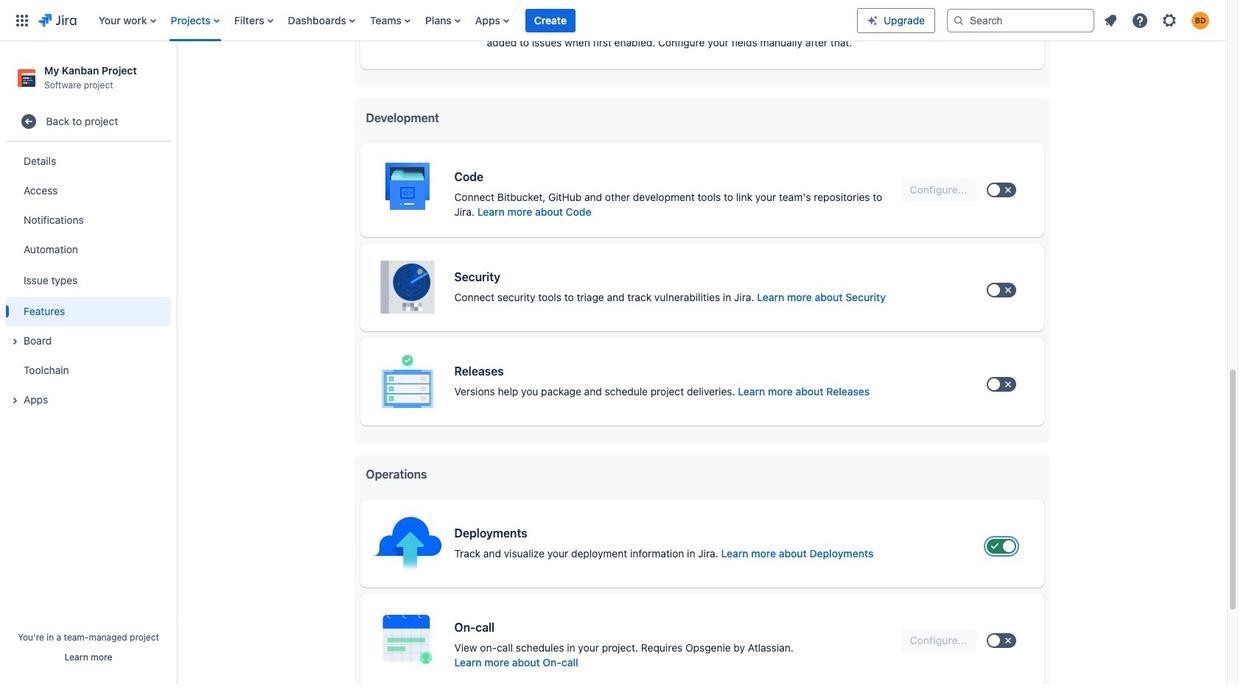 Task type: vqa. For each thing, say whether or not it's contained in the screenshot.
PLANNING image
no



Task type: describe. For each thing, give the bounding box(es) containing it.
notifications image
[[1102, 11, 1120, 29]]

settings image
[[1161, 11, 1179, 29]]

sidebar element
[[0, 41, 177, 685]]

Search field
[[947, 8, 1095, 32]]

0 horizontal spatial list
[[91, 0, 857, 41]]

expand image
[[6, 333, 24, 351]]



Task type: locate. For each thing, give the bounding box(es) containing it.
None search field
[[947, 8, 1095, 32]]

group inside sidebar element
[[6, 142, 171, 420]]

option group
[[466, 1, 953, 52]]

expand image
[[6, 392, 24, 410]]

help image
[[1131, 11, 1149, 29]]

1 horizontal spatial list
[[1098, 7, 1218, 34]]

your profile and settings image
[[1192, 11, 1210, 29]]

search image
[[953, 14, 965, 26]]

banner
[[0, 0, 1227, 41]]

group
[[6, 142, 171, 420]]

list item
[[526, 0, 576, 41]]

appswitcher icon image
[[13, 11, 31, 29]]

primary element
[[9, 0, 857, 41]]

list
[[91, 0, 857, 41], [1098, 7, 1218, 34]]

jira image
[[38, 11, 76, 29], [38, 11, 76, 29]]

sidebar navigation image
[[161, 59, 193, 88]]



